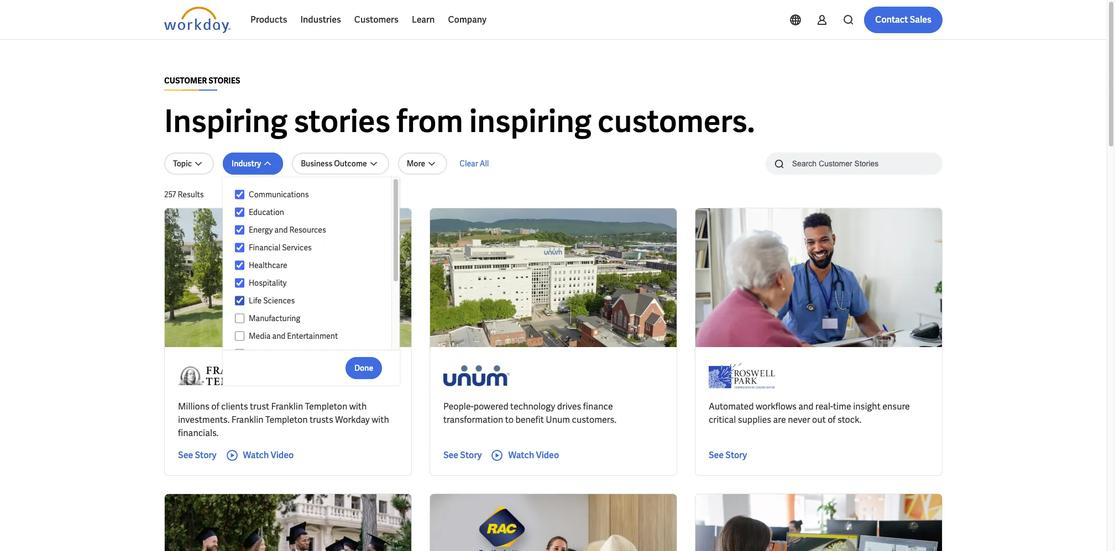 Task type: vqa. For each thing, say whether or not it's contained in the screenshot.
the middle See Story link
yes



Task type: locate. For each thing, give the bounding box(es) containing it.
None checkbox
[[235, 207, 244, 217], [235, 225, 244, 235], [235, 243, 244, 253], [235, 331, 244, 341], [235, 349, 244, 359], [235, 207, 244, 217], [235, 225, 244, 235], [235, 243, 244, 253], [235, 331, 244, 341], [235, 349, 244, 359]]

customer
[[164, 76, 207, 86]]

hospitality link
[[244, 277, 381, 290]]

nonprofit
[[249, 349, 283, 359]]

1 horizontal spatial of
[[828, 414, 836, 426]]

1 vertical spatial and
[[272, 331, 286, 341]]

see down "transformation"
[[444, 450, 459, 461]]

2 see story from the left
[[444, 450, 482, 461]]

critical
[[709, 414, 736, 426]]

clients
[[221, 401, 248, 413]]

company
[[448, 14, 487, 25]]

see story link down critical
[[709, 449, 747, 462]]

3 see from the left
[[709, 450, 724, 461]]

done
[[354, 363, 373, 373]]

watch down benefit
[[509, 450, 534, 461]]

energy and resources link
[[244, 223, 381, 237]]

1 horizontal spatial see story
[[444, 450, 482, 461]]

workflows
[[756, 401, 797, 413]]

templeton
[[305, 401, 347, 413], [265, 414, 308, 426]]

life
[[249, 296, 262, 306]]

business outcome
[[301, 159, 367, 169]]

watch video for unum
[[509, 450, 559, 461]]

3 see story link from the left
[[709, 449, 747, 462]]

learn
[[412, 14, 435, 25]]

media and entertainment link
[[244, 330, 381, 343]]

transformation
[[444, 414, 504, 426]]

3 story from the left
[[726, 450, 747, 461]]

nonprofit link
[[244, 347, 381, 361]]

watch down millions of clients trust franklin templeton with investments. franklin templeton trusts workday with financials.
[[243, 450, 269, 461]]

products
[[251, 14, 287, 25]]

and
[[275, 225, 288, 235], [272, 331, 286, 341], [799, 401, 814, 413]]

industries button
[[294, 7, 348, 33]]

industries
[[301, 14, 341, 25]]

1 vertical spatial of
[[828, 414, 836, 426]]

life sciences link
[[244, 294, 381, 308]]

story down financials.
[[195, 450, 217, 461]]

hospitality
[[249, 278, 287, 288]]

financial services link
[[244, 241, 381, 254]]

and down manufacturing
[[272, 331, 286, 341]]

257
[[164, 190, 176, 200]]

watch video link for unum
[[491, 449, 559, 462]]

with right the 'workday'
[[372, 414, 389, 426]]

257 results
[[164, 190, 204, 200]]

templeton down trust
[[265, 414, 308, 426]]

customers
[[354, 14, 399, 25]]

industry button
[[223, 153, 283, 175]]

0 horizontal spatial watch
[[243, 450, 269, 461]]

1 horizontal spatial watch
[[509, 450, 534, 461]]

1 see story from the left
[[178, 450, 217, 461]]

2 horizontal spatial see story
[[709, 450, 747, 461]]

watch video link for franklin
[[225, 449, 294, 462]]

with
[[349, 401, 367, 413], [372, 414, 389, 426]]

1 horizontal spatial franklin
[[271, 401, 303, 413]]

1 watch video from the left
[[243, 450, 294, 461]]

watch video down benefit
[[509, 450, 559, 461]]

1 horizontal spatial see story link
[[444, 449, 482, 462]]

see story down "transformation"
[[444, 450, 482, 461]]

0 horizontal spatial video
[[271, 450, 294, 461]]

see story down financials.
[[178, 450, 217, 461]]

millions of clients trust franklin templeton with investments. franklin templeton trusts workday with financials.
[[178, 401, 389, 439]]

education
[[249, 207, 284, 217]]

story for people-powered technology drives finance transformation to benefit unum customers.
[[460, 450, 482, 461]]

0 horizontal spatial see story link
[[178, 449, 217, 462]]

see story for people-powered technology drives finance transformation to benefit unum customers.
[[444, 450, 482, 461]]

2 horizontal spatial see story link
[[709, 449, 747, 462]]

customer stories
[[164, 76, 240, 86]]

stories
[[294, 101, 391, 142]]

with up the 'workday'
[[349, 401, 367, 413]]

2 watch from the left
[[509, 450, 534, 461]]

watch video link down benefit
[[491, 449, 559, 462]]

see story
[[178, 450, 217, 461], [444, 450, 482, 461], [709, 450, 747, 461]]

see story down critical
[[709, 450, 747, 461]]

automated workflows and real-time insight ensure critical supplies are never out of stock.
[[709, 401, 910, 426]]

2 see story link from the left
[[444, 449, 482, 462]]

watch
[[243, 450, 269, 461], [509, 450, 534, 461]]

1 video from the left
[[271, 450, 294, 461]]

video for unum
[[536, 450, 559, 461]]

ensure
[[883, 401, 910, 413]]

trust
[[250, 401, 269, 413]]

2 story from the left
[[460, 450, 482, 461]]

0 horizontal spatial watch video
[[243, 450, 294, 461]]

1 horizontal spatial watch video link
[[491, 449, 559, 462]]

0 horizontal spatial franklin
[[232, 414, 264, 426]]

1 story from the left
[[195, 450, 217, 461]]

2 horizontal spatial story
[[726, 450, 747, 461]]

1 horizontal spatial with
[[372, 414, 389, 426]]

stories
[[209, 76, 240, 86]]

watch video down millions of clients trust franklin templeton with investments. franklin templeton trusts workday with financials.
[[243, 450, 294, 461]]

are
[[773, 414, 786, 426]]

1 watch video link from the left
[[225, 449, 294, 462]]

see story link down "transformation"
[[444, 449, 482, 462]]

healthcare link
[[244, 259, 381, 272]]

None checkbox
[[235, 190, 244, 200], [235, 260, 244, 270], [235, 278, 244, 288], [235, 296, 244, 306], [235, 314, 244, 324], [235, 190, 244, 200], [235, 260, 244, 270], [235, 278, 244, 288], [235, 296, 244, 306], [235, 314, 244, 324]]

0 horizontal spatial see story
[[178, 450, 217, 461]]

topic
[[173, 159, 192, 169]]

see down financials.
[[178, 450, 193, 461]]

see story link for people-powered technology drives finance transformation to benefit unum customers.
[[444, 449, 482, 462]]

0 horizontal spatial of
[[211, 401, 219, 413]]

drives
[[557, 401, 581, 413]]

watch video link down millions of clients trust franklin templeton with investments. franklin templeton trusts workday with financials.
[[225, 449, 294, 462]]

see story link
[[178, 449, 217, 462], [444, 449, 482, 462], [709, 449, 747, 462]]

1 horizontal spatial story
[[460, 450, 482, 461]]

story down "transformation"
[[460, 450, 482, 461]]

0 horizontal spatial story
[[195, 450, 217, 461]]

see story link down financials.
[[178, 449, 217, 462]]

see for millions of clients trust franklin templeton with investments. franklin templeton trusts workday with financials.
[[178, 450, 193, 461]]

and up "never"
[[799, 401, 814, 413]]

automated
[[709, 401, 754, 413]]

see down critical
[[709, 450, 724, 461]]

and inside "link"
[[272, 331, 286, 341]]

roswell park comprehensive cancer center (roswell park cancer institute) image
[[709, 361, 775, 392]]

0 vertical spatial and
[[275, 225, 288, 235]]

1 watch from the left
[[243, 450, 269, 461]]

healthcare
[[249, 260, 287, 270]]

story down critical
[[726, 450, 747, 461]]

2 video from the left
[[536, 450, 559, 461]]

1 vertical spatial customers.
[[572, 414, 617, 426]]

video down unum
[[536, 450, 559, 461]]

finance
[[583, 401, 613, 413]]

customers. inside people-powered technology drives finance transformation to benefit unum customers.
[[572, 414, 617, 426]]

0 horizontal spatial watch video link
[[225, 449, 294, 462]]

video down millions of clients trust franklin templeton with investments. franklin templeton trusts workday with financials.
[[271, 450, 294, 461]]

1 horizontal spatial watch video
[[509, 450, 559, 461]]

customers.
[[598, 101, 755, 142], [572, 414, 617, 426]]

financials.
[[178, 428, 219, 439]]

company button
[[442, 7, 493, 33]]

2 watch video from the left
[[509, 450, 559, 461]]

1 horizontal spatial video
[[536, 450, 559, 461]]

communications link
[[244, 188, 381, 201]]

templeton up trusts
[[305, 401, 347, 413]]

watch video link
[[225, 449, 294, 462], [491, 449, 559, 462]]

video
[[271, 450, 294, 461], [536, 450, 559, 461]]

and up financial services
[[275, 225, 288, 235]]

manufacturing link
[[244, 312, 381, 325]]

2 see from the left
[[444, 450, 459, 461]]

0 horizontal spatial see
[[178, 450, 193, 461]]

franklin
[[271, 401, 303, 413], [232, 414, 264, 426]]

of right out
[[828, 414, 836, 426]]

story
[[195, 450, 217, 461], [460, 450, 482, 461], [726, 450, 747, 461]]

franklin right trust
[[271, 401, 303, 413]]

communications
[[249, 190, 309, 200]]

of
[[211, 401, 219, 413], [828, 414, 836, 426]]

2 watch video link from the left
[[491, 449, 559, 462]]

1 horizontal spatial see
[[444, 450, 459, 461]]

story for millions of clients trust franklin templeton with investments. franklin templeton trusts workday with financials.
[[195, 450, 217, 461]]

inspiring stories from inspiring customers.
[[164, 101, 755, 142]]

2 horizontal spatial see
[[709, 450, 724, 461]]

0 horizontal spatial with
[[349, 401, 367, 413]]

franklin down trust
[[232, 414, 264, 426]]

time
[[833, 401, 852, 413]]

education link
[[244, 206, 381, 219]]

supplies
[[738, 414, 772, 426]]

0 vertical spatial of
[[211, 401, 219, 413]]

products button
[[244, 7, 294, 33]]

2 vertical spatial and
[[799, 401, 814, 413]]

1 see from the left
[[178, 450, 193, 461]]

of up investments.
[[211, 401, 219, 413]]

1 see story link from the left
[[178, 449, 217, 462]]

0 vertical spatial templeton
[[305, 401, 347, 413]]

sciences
[[263, 296, 295, 306]]

and for entertainment
[[272, 331, 286, 341]]



Task type: describe. For each thing, give the bounding box(es) containing it.
see story link for millions of clients trust franklin templeton with investments. franklin templeton trusts workday with financials.
[[178, 449, 217, 462]]

never
[[788, 414, 811, 426]]

all
[[480, 159, 489, 169]]

topic button
[[164, 153, 214, 175]]

of inside automated workflows and real-time insight ensure critical supplies are never out of stock.
[[828, 414, 836, 426]]

inspiring
[[469, 101, 592, 142]]

of inside millions of clients trust franklin templeton with investments. franklin templeton trusts workday with financials.
[[211, 401, 219, 413]]

and inside automated workflows and real-time insight ensure critical supplies are never out of stock.
[[799, 401, 814, 413]]

contact sales
[[876, 14, 932, 25]]

financial services
[[249, 243, 312, 253]]

clear all
[[460, 159, 489, 169]]

out
[[813, 414, 826, 426]]

video for franklin
[[271, 450, 294, 461]]

Search Customer Stories text field
[[786, 154, 921, 173]]

watch for unum
[[509, 450, 534, 461]]

benefit
[[516, 414, 544, 426]]

people-
[[444, 401, 474, 413]]

powered
[[474, 401, 509, 413]]

0 vertical spatial franklin
[[271, 401, 303, 413]]

done button
[[346, 357, 382, 379]]

more
[[407, 159, 425, 169]]

investments.
[[178, 414, 230, 426]]

results
[[178, 190, 204, 200]]

clear
[[460, 159, 478, 169]]

energy and resources
[[249, 225, 326, 235]]

and for resources
[[275, 225, 288, 235]]

franklin templeton companies, llc image
[[178, 361, 275, 392]]

clear all button
[[456, 153, 492, 175]]

unum image
[[444, 361, 510, 392]]

watch for franklin
[[243, 450, 269, 461]]

insight
[[854, 401, 881, 413]]

technology
[[511, 401, 555, 413]]

contact
[[876, 14, 908, 25]]

people-powered technology drives finance transformation to benefit unum customers.
[[444, 401, 617, 426]]

manufacturing
[[249, 314, 300, 324]]

workday
[[335, 414, 370, 426]]

to
[[505, 414, 514, 426]]

media and entertainment
[[249, 331, 338, 341]]

media
[[249, 331, 271, 341]]

life sciences
[[249, 296, 295, 306]]

sales
[[910, 14, 932, 25]]

business outcome button
[[292, 153, 389, 175]]

business
[[301, 159, 333, 169]]

millions
[[178, 401, 210, 413]]

from
[[397, 101, 463, 142]]

3 see story from the left
[[709, 450, 747, 461]]

real-
[[816, 401, 833, 413]]

learn button
[[405, 7, 442, 33]]

1 vertical spatial templeton
[[265, 414, 308, 426]]

go to the homepage image
[[164, 7, 231, 33]]

contact sales link
[[865, 7, 943, 33]]

services
[[282, 243, 312, 253]]

outcome
[[334, 159, 367, 169]]

financial
[[249, 243, 281, 253]]

0 vertical spatial with
[[349, 401, 367, 413]]

stock.
[[838, 414, 862, 426]]

see for people-powered technology drives finance transformation to benefit unum customers.
[[444, 450, 459, 461]]

trusts
[[310, 414, 333, 426]]

energy
[[249, 225, 273, 235]]

0 vertical spatial customers.
[[598, 101, 755, 142]]

resources
[[290, 225, 326, 235]]

unum
[[546, 414, 570, 426]]

industry
[[232, 159, 261, 169]]

1 vertical spatial with
[[372, 414, 389, 426]]

inspiring
[[164, 101, 288, 142]]

entertainment
[[287, 331, 338, 341]]

customers button
[[348, 7, 405, 33]]

watch video for franklin
[[243, 450, 294, 461]]

more button
[[398, 153, 448, 175]]

see story for millions of clients trust franklin templeton with investments. franklin templeton trusts workday with financials.
[[178, 450, 217, 461]]

1 vertical spatial franklin
[[232, 414, 264, 426]]



